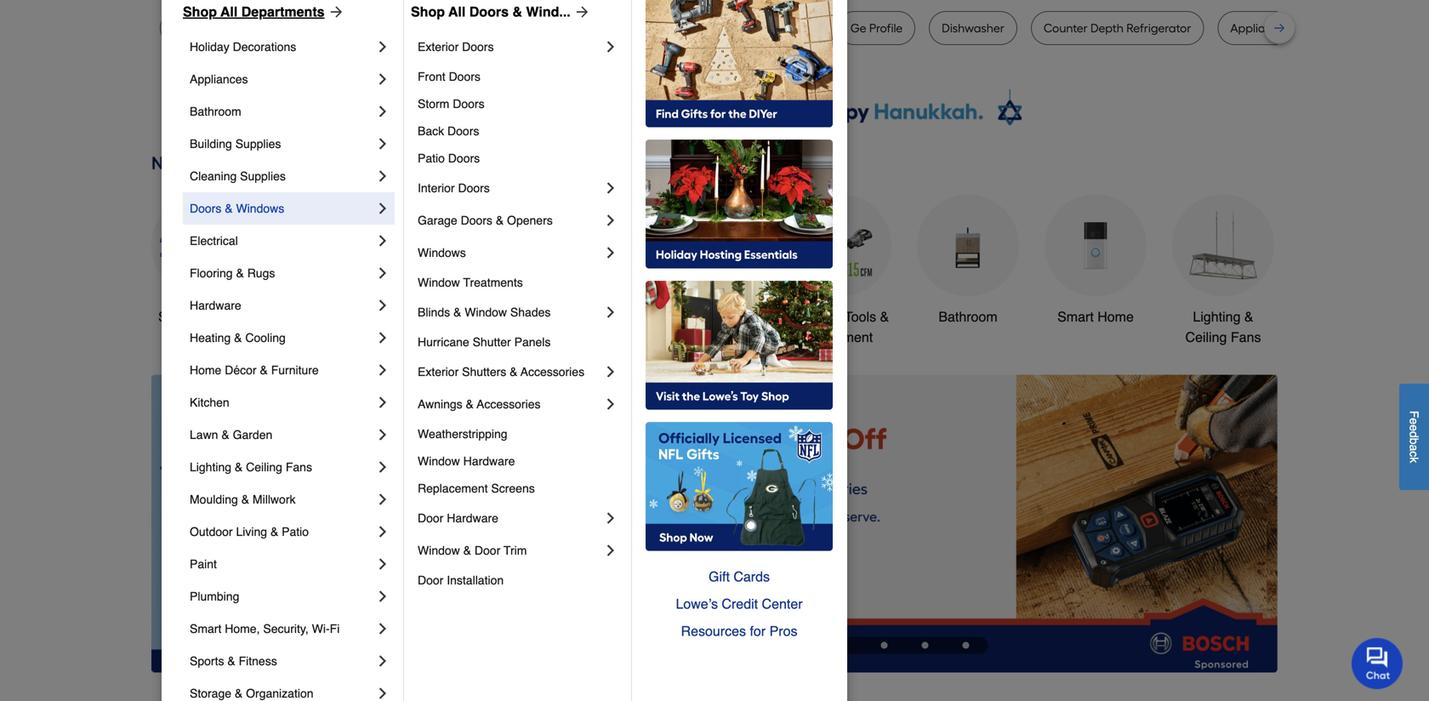 Task type: vqa. For each thing, say whether or not it's contained in the screenshot.
chevron right icon corresponding to Blinds & Window Shades
yes



Task type: describe. For each thing, give the bounding box(es) containing it.
tools link
[[407, 194, 509, 327]]

wind...
[[526, 4, 571, 20]]

shades
[[510, 305, 551, 319]]

kitchen faucets link
[[662, 194, 764, 327]]

front doors
[[418, 70, 481, 83]]

lowe's wishes you and your family a happy hanukkah. image
[[151, 89, 1278, 132]]

hurricane shutter panels link
[[418, 328, 619, 356]]

chevron right image for door hardware
[[602, 510, 619, 527]]

counter
[[1044, 21, 1088, 35]]

shop all doors & wind...
[[411, 4, 571, 20]]

christmas
[[555, 309, 616, 325]]

lawn & garden link
[[190, 419, 374, 451]]

equipment
[[808, 329, 873, 345]]

doors & windows
[[190, 202, 284, 215]]

outdoor for outdoor tools & equipment
[[792, 309, 841, 325]]

c
[[1408, 451, 1421, 457]]

cards
[[734, 569, 770, 585]]

door for door hardware
[[418, 511, 444, 525]]

blinds & window shades link
[[418, 296, 602, 328]]

0 vertical spatial accessories
[[521, 365, 585, 379]]

kitchen for kitchen
[[190, 396, 229, 409]]

chevron right image for lighting & ceiling fans
[[374, 459, 391, 476]]

chevron right image for home décor & furniture
[[374, 362, 391, 379]]

departments
[[241, 4, 325, 20]]

door installation
[[418, 573, 504, 587]]

1 horizontal spatial lighting & ceiling fans link
[[1172, 194, 1275, 348]]

shop all doors & wind... link
[[411, 2, 591, 22]]

fi
[[330, 622, 340, 636]]

chevron right image for exterior shutters & accessories
[[602, 363, 619, 380]]

patio doors
[[418, 151, 480, 165]]

screens
[[491, 482, 535, 495]]

b
[[1408, 438, 1421, 444]]

shop all departments
[[183, 4, 325, 20]]

french door refrigerator
[[558, 21, 691, 35]]

heating & cooling
[[190, 331, 286, 345]]

1 e from the top
[[1408, 418, 1421, 424]]

a
[[1408, 444, 1421, 451]]

openers
[[507, 214, 553, 227]]

doors for patio
[[448, 151, 480, 165]]

window hardware link
[[418, 448, 619, 475]]

center
[[762, 596, 803, 612]]

hurricane shutter panels
[[418, 335, 551, 349]]

package
[[1288, 21, 1336, 35]]

exterior shutters & accessories link
[[418, 356, 602, 388]]

1 horizontal spatial bathroom
[[939, 309, 998, 325]]

doors inside doors & windows 'link'
[[190, 202, 222, 215]]

chevron right image for windows
[[602, 244, 619, 261]]

shutters
[[462, 365, 506, 379]]

refrigerator for counter depth refrigerator
[[1127, 21, 1191, 35]]

ge for ge profile
[[851, 21, 867, 35]]

hardware for door hardware
[[447, 511, 499, 525]]

french
[[558, 21, 595, 35]]

refrigerator for ge profile refrigerator
[[454, 21, 519, 35]]

storm doors
[[418, 97, 485, 111]]

plumbing link
[[190, 580, 374, 613]]

kitchen for kitchen faucets
[[664, 309, 710, 325]]

chevron right image for sports & fitness
[[374, 653, 391, 670]]

moulding & millwork
[[190, 493, 296, 506]]

1 horizontal spatial lighting & ceiling fans
[[1186, 309, 1261, 345]]

sports & fitness
[[190, 654, 277, 668]]

hardware link
[[190, 289, 374, 322]]

hardware for window hardware
[[463, 454, 515, 468]]

1 vertical spatial lighting & ceiling fans link
[[190, 451, 374, 483]]

cooling
[[245, 331, 286, 345]]

chat invite button image
[[1352, 637, 1404, 689]]

chevron right image for electrical
[[374, 232, 391, 249]]

1 horizontal spatial fans
[[1231, 329, 1261, 345]]

chevron right image for paint
[[374, 556, 391, 573]]

smart home link
[[1045, 194, 1147, 327]]

christmas decorations
[[549, 309, 622, 345]]

windows inside 'link'
[[236, 202, 284, 215]]

lowe's credit center
[[676, 596, 803, 612]]

tools inside outdoor tools & equipment
[[845, 309, 876, 325]]

window & door trim
[[418, 544, 530, 557]]

front doors link
[[418, 63, 619, 90]]

f e e d b a c k
[[1408, 411, 1421, 463]]

shop
[[158, 309, 190, 325]]

1 vertical spatial bathroom link
[[917, 194, 1019, 327]]

organization
[[246, 687, 314, 700]]

exterior for exterior shutters & accessories
[[418, 365, 459, 379]]

chevron right image for lawn & garden
[[374, 426, 391, 443]]

lg refrigerator
[[730, 21, 811, 35]]

garage doors & openers link
[[418, 204, 602, 237]]

wi-
[[312, 622, 330, 636]]

0 vertical spatial lighting
[[1193, 309, 1241, 325]]

treatments
[[463, 276, 523, 289]]

hardware inside hardware link
[[190, 299, 241, 312]]

doors for back
[[448, 124, 479, 138]]

window for treatments
[[418, 276, 460, 289]]

shutter
[[473, 335, 511, 349]]

exterior doors
[[418, 40, 494, 54]]

paint link
[[190, 548, 374, 580]]

awnings & accessories
[[418, 397, 541, 411]]

storage & organization
[[190, 687, 314, 700]]

home,
[[225, 622, 260, 636]]

window hardware
[[418, 454, 515, 468]]

smart home
[[1058, 309, 1134, 325]]

window up "hurricane shutter panels"
[[465, 305, 507, 319]]

find gifts for the diyer. image
[[646, 0, 833, 128]]

refrigerator for french door refrigerator
[[627, 21, 691, 35]]

scroll to item #5 image
[[946, 642, 987, 649]]

interior doors link
[[418, 172, 602, 204]]

rugs
[[247, 266, 275, 280]]

1 horizontal spatial windows
[[418, 246, 466, 260]]

window for hardware
[[418, 454, 460, 468]]

plumbing
[[190, 590, 239, 603]]

gift cards link
[[646, 563, 833, 590]]

doors for exterior
[[462, 40, 494, 54]]

shop for shop all doors & wind...
[[411, 4, 445, 20]]

chevron right image for cleaning supplies
[[374, 168, 391, 185]]

d
[[1408, 431, 1421, 438]]

chevron right image for interior doors
[[602, 180, 619, 197]]

moulding
[[190, 493, 238, 506]]

resources for pros link
[[646, 618, 833, 645]]

holiday decorations
[[190, 40, 296, 54]]

awnings & accessories link
[[418, 388, 602, 420]]

chevron right image for exterior doors
[[602, 38, 619, 55]]

1 vertical spatial lighting & ceiling fans
[[190, 460, 312, 474]]

1 vertical spatial fans
[[286, 460, 312, 474]]

all for departments
[[220, 4, 238, 20]]

doors for storm
[[453, 97, 485, 111]]

window for &
[[418, 544, 460, 557]]

profile for ge profile
[[869, 21, 903, 35]]

dishwasher
[[942, 21, 1005, 35]]

garden
[[233, 428, 273, 442]]

patio doors link
[[418, 145, 619, 172]]

replacement screens link
[[418, 475, 619, 502]]

counter depth refrigerator
[[1044, 21, 1191, 35]]

visit the lowe's toy shop. image
[[646, 281, 833, 410]]

smart home, security, wi-fi
[[190, 622, 340, 636]]

supplies for cleaning supplies
[[240, 169, 286, 183]]

profile for ge profile refrigerator
[[418, 21, 452, 35]]

chevron right image for garage doors & openers
[[602, 212, 619, 229]]

chevron right image for storage & organization
[[374, 685, 391, 701]]

doors for front
[[449, 70, 481, 83]]

moulding & millwork link
[[190, 483, 374, 516]]

exterior doors link
[[418, 31, 602, 63]]



Task type: locate. For each thing, give the bounding box(es) containing it.
refrigerator down shop all doors & wind...
[[454, 21, 519, 35]]

1 vertical spatial smart
[[190, 622, 222, 636]]

0 vertical spatial outdoor
[[792, 309, 841, 325]]

0 horizontal spatial lighting & ceiling fans
[[190, 460, 312, 474]]

0 horizontal spatial home
[[190, 363, 222, 377]]

exterior
[[418, 40, 459, 54], [418, 365, 459, 379]]

doors down ge profile refrigerator
[[462, 40, 494, 54]]

profile
[[418, 21, 452, 35], [869, 21, 903, 35]]

doors inside "storm doors" link
[[453, 97, 485, 111]]

scroll to item #4 image
[[905, 642, 946, 649]]

0 horizontal spatial patio
[[282, 525, 309, 539]]

doors inside interior doors link
[[458, 181, 490, 195]]

0 vertical spatial ceiling
[[1186, 329, 1227, 345]]

1 vertical spatial door
[[475, 544, 501, 557]]

0 horizontal spatial ceiling
[[246, 460, 282, 474]]

doors inside shop all doors & wind... link
[[469, 4, 509, 20]]

2 profile from the left
[[869, 21, 903, 35]]

1 refrigerator from the left
[[454, 21, 519, 35]]

windows link
[[418, 237, 602, 269]]

patio down moulding & millwork link
[[282, 525, 309, 539]]

1 vertical spatial hardware
[[463, 454, 515, 468]]

1 horizontal spatial smart
[[1058, 309, 1094, 325]]

all up ge profile refrigerator
[[449, 4, 466, 20]]

scroll to item #2 element
[[820, 640, 864, 650]]

decorations down "shop all departments" link
[[233, 40, 296, 54]]

1 vertical spatial accessories
[[477, 397, 541, 411]]

1 horizontal spatial lighting
[[1193, 309, 1241, 325]]

accessories down panels
[[521, 365, 585, 379]]

0 horizontal spatial bathroom link
[[190, 95, 374, 128]]

0 vertical spatial windows
[[236, 202, 284, 215]]

outdoor living & patio link
[[190, 516, 374, 548]]

holiday hosting essentials. image
[[646, 140, 833, 269]]

shop these last-minute gifts. $99 or less. quantities are limited and won't last. image
[[151, 375, 426, 673]]

hardware up replacement screens
[[463, 454, 515, 468]]

sports
[[190, 654, 224, 668]]

doors inside "patio doors" link
[[448, 151, 480, 165]]

blinds & window shades
[[418, 305, 551, 319]]

1 vertical spatial kitchen
[[190, 396, 229, 409]]

cleaning
[[190, 169, 237, 183]]

hardware inside window hardware 'link'
[[463, 454, 515, 468]]

chevron right image for smart home, security, wi-fi
[[374, 620, 391, 637]]

smart
[[1058, 309, 1094, 325], [190, 622, 222, 636]]

2 shop from the left
[[411, 4, 445, 20]]

tools
[[442, 309, 474, 325], [845, 309, 876, 325]]

0 horizontal spatial arrow right image
[[325, 3, 345, 20]]

arrow right image up french
[[571, 3, 591, 20]]

refrigerator right door
[[627, 21, 691, 35]]

doors inside back doors link
[[448, 124, 479, 138]]

1 vertical spatial outdoor
[[190, 525, 233, 539]]

1 horizontal spatial shop
[[411, 4, 445, 20]]

smart inside smart home, security, wi-fi link
[[190, 622, 222, 636]]

0 vertical spatial lighting & ceiling fans link
[[1172, 194, 1275, 348]]

0 horizontal spatial fans
[[286, 460, 312, 474]]

1 horizontal spatial home
[[1098, 309, 1134, 325]]

arrow right image inside shop all doors & wind... link
[[571, 3, 591, 20]]

exterior for exterior doors
[[418, 40, 459, 54]]

shop up holiday
[[183, 4, 217, 20]]

door inside door hardware "link"
[[418, 511, 444, 525]]

4 refrigerator from the left
[[1127, 21, 1191, 35]]

0 vertical spatial fans
[[1231, 329, 1261, 345]]

1 horizontal spatial all
[[220, 4, 238, 20]]

2 ge from the left
[[851, 21, 867, 35]]

1 shop from the left
[[183, 4, 217, 20]]

hardware inside door hardware "link"
[[447, 511, 499, 525]]

furniture
[[271, 363, 319, 377]]

supplies
[[235, 137, 281, 151], [240, 169, 286, 183]]

cleaning supplies link
[[190, 160, 374, 192]]

storm
[[418, 97, 450, 111]]

refrigerator
[[454, 21, 519, 35], [627, 21, 691, 35], [747, 21, 811, 35], [1127, 21, 1191, 35]]

0 vertical spatial bathroom
[[190, 105, 241, 118]]

door inside door installation link
[[418, 573, 444, 587]]

appliance
[[1231, 21, 1286, 35]]

0 horizontal spatial lighting & ceiling fans link
[[190, 451, 374, 483]]

interior doors
[[418, 181, 490, 195]]

outdoor tools & equipment link
[[790, 194, 892, 348]]

storage
[[190, 687, 231, 700]]

deals
[[212, 309, 247, 325]]

arrow right image inside "shop all departments" link
[[325, 3, 345, 20]]

1 vertical spatial windows
[[418, 246, 466, 260]]

doors right garage
[[461, 214, 493, 227]]

chevron right image
[[374, 38, 391, 55], [602, 38, 619, 55], [374, 103, 391, 120], [374, 135, 391, 152], [602, 180, 619, 197], [374, 200, 391, 217], [602, 212, 619, 229], [374, 297, 391, 314], [602, 304, 619, 321], [374, 329, 391, 346], [374, 362, 391, 379], [602, 396, 619, 413], [374, 426, 391, 443], [374, 459, 391, 476], [374, 491, 391, 508], [602, 510, 619, 527], [374, 523, 391, 540], [602, 542, 619, 559], [374, 588, 391, 605], [374, 620, 391, 637], [374, 653, 391, 670]]

2 vertical spatial hardware
[[447, 511, 499, 525]]

doors inside garage doors & openers link
[[461, 214, 493, 227]]

1 exterior from the top
[[418, 40, 459, 54]]

arrow right image up holiday decorations link
[[325, 3, 345, 20]]

chevron right image for bathroom
[[374, 103, 391, 120]]

doors up ge profile refrigerator
[[469, 4, 509, 20]]

0 horizontal spatial ge
[[399, 21, 415, 35]]

lawn & garden
[[190, 428, 273, 442]]

chevron right image for awnings & accessories
[[602, 396, 619, 413]]

doors for garage
[[461, 214, 493, 227]]

0 horizontal spatial lighting
[[190, 460, 231, 474]]

officially licensed n f l gifts. shop now. image
[[646, 422, 833, 551]]

installation
[[447, 573, 504, 587]]

1 vertical spatial exterior
[[418, 365, 459, 379]]

living
[[236, 525, 267, 539]]

0 horizontal spatial outdoor
[[190, 525, 233, 539]]

3 refrigerator from the left
[[747, 21, 811, 35]]

lighting & ceiling fans link
[[1172, 194, 1275, 348], [190, 451, 374, 483]]

0 vertical spatial lighting & ceiling fans
[[1186, 309, 1261, 345]]

door for door installation
[[418, 573, 444, 587]]

home
[[1098, 309, 1134, 325], [190, 363, 222, 377]]

outdoor for outdoor living & patio
[[190, 525, 233, 539]]

1 horizontal spatial arrow right image
[[571, 3, 591, 20]]

kitchen up lawn
[[190, 396, 229, 409]]

heating & cooling link
[[190, 322, 374, 354]]

storm doors link
[[418, 90, 619, 117]]

chevron right image
[[374, 71, 391, 88], [374, 168, 391, 185], [374, 232, 391, 249], [602, 244, 619, 261], [374, 265, 391, 282], [602, 363, 619, 380], [374, 394, 391, 411], [374, 556, 391, 573], [374, 685, 391, 701]]

ge profile
[[851, 21, 903, 35]]

shop up ge profile refrigerator
[[411, 4, 445, 20]]

all up heating
[[193, 309, 208, 325]]

supplies down building supplies link
[[240, 169, 286, 183]]

2 refrigerator from the left
[[627, 21, 691, 35]]

& inside "link"
[[463, 544, 471, 557]]

patio inside outdoor living & patio link
[[282, 525, 309, 539]]

doors inside front doors "link"
[[449, 70, 481, 83]]

window up door installation
[[418, 544, 460, 557]]

hardware down 'flooring'
[[190, 299, 241, 312]]

1 horizontal spatial outdoor
[[792, 309, 841, 325]]

all up holiday decorations
[[220, 4, 238, 20]]

arrow right image
[[325, 3, 345, 20], [571, 3, 591, 20]]

ge for ge profile refrigerator
[[399, 21, 415, 35]]

advertisement region
[[453, 375, 1278, 676]]

0 vertical spatial bathroom link
[[190, 95, 374, 128]]

0 vertical spatial supplies
[[235, 137, 281, 151]]

supplies up cleaning supplies
[[235, 137, 281, 151]]

0 vertical spatial door
[[418, 511, 444, 525]]

&
[[513, 4, 522, 20], [225, 202, 233, 215], [496, 214, 504, 227], [236, 266, 244, 280], [454, 305, 461, 319], [880, 309, 889, 325], [1245, 309, 1254, 325], [234, 331, 242, 345], [260, 363, 268, 377], [510, 365, 518, 379], [466, 397, 474, 411], [222, 428, 229, 442], [235, 460, 243, 474], [241, 493, 249, 506], [271, 525, 278, 539], [463, 544, 471, 557], [227, 654, 235, 668], [235, 687, 243, 700]]

doors down back doors
[[448, 151, 480, 165]]

accessories
[[521, 365, 585, 379], [477, 397, 541, 411]]

2 e from the top
[[1408, 424, 1421, 431]]

doors down the "storm doors"
[[448, 124, 479, 138]]

lg
[[730, 21, 744, 35]]

resources for pros
[[681, 623, 798, 639]]

bathroom
[[190, 105, 241, 118], [939, 309, 998, 325]]

door
[[598, 21, 624, 35]]

1 horizontal spatial kitchen
[[664, 309, 710, 325]]

2 tools from the left
[[845, 309, 876, 325]]

fitness
[[239, 654, 277, 668]]

pros
[[770, 623, 798, 639]]

appliances
[[190, 72, 248, 86]]

0 horizontal spatial bathroom
[[190, 105, 241, 118]]

ge profile refrigerator
[[399, 21, 519, 35]]

resources
[[681, 623, 746, 639]]

arrow right image
[[1246, 524, 1263, 541]]

chevron right image for appliances
[[374, 71, 391, 88]]

1 horizontal spatial profile
[[869, 21, 903, 35]]

door left trim
[[475, 544, 501, 557]]

blinds
[[418, 305, 450, 319]]

0 horizontal spatial profile
[[418, 21, 452, 35]]

decorations for christmas
[[549, 329, 622, 345]]

& inside outdoor tools & equipment
[[880, 309, 889, 325]]

door inside window & door trim "link"
[[475, 544, 501, 557]]

1 vertical spatial ceiling
[[246, 460, 282, 474]]

hardware
[[190, 299, 241, 312], [463, 454, 515, 468], [447, 511, 499, 525]]

0 vertical spatial exterior
[[418, 40, 459, 54]]

patio inside "patio doors" link
[[418, 151, 445, 165]]

interior
[[418, 181, 455, 195]]

f e e d b a c k button
[[1400, 384, 1429, 490]]

smart inside smart home link
[[1058, 309, 1094, 325]]

arrow right image for shop all departments
[[325, 3, 345, 20]]

refrigerator right depth
[[1127, 21, 1191, 35]]

chevron right image for doors & windows
[[374, 200, 391, 217]]

sports & fitness link
[[190, 645, 374, 677]]

door hardware
[[418, 511, 499, 525]]

garage doors & openers
[[418, 214, 553, 227]]

window up blinds
[[418, 276, 460, 289]]

all for doors
[[449, 4, 466, 20]]

0 horizontal spatial smart
[[190, 622, 222, 636]]

back doors
[[418, 124, 479, 138]]

0 horizontal spatial tools
[[442, 309, 474, 325]]

e up "b"
[[1408, 424, 1421, 431]]

window inside 'link'
[[418, 454, 460, 468]]

accessories up weatherstripping link
[[477, 397, 541, 411]]

garage
[[418, 214, 457, 227]]

smart home, security, wi-fi link
[[190, 613, 374, 645]]

lighting
[[1193, 309, 1241, 325], [190, 460, 231, 474]]

e up "d" at the bottom right of the page
[[1408, 418, 1421, 424]]

supplies for building supplies
[[235, 137, 281, 151]]

door down replacement
[[418, 511, 444, 525]]

refrigerator right lg
[[747, 21, 811, 35]]

0 vertical spatial kitchen
[[664, 309, 710, 325]]

appliance package
[[1231, 21, 1336, 35]]

0 horizontal spatial shop
[[183, 4, 217, 20]]

window treatments link
[[418, 269, 619, 296]]

gift cards
[[709, 569, 770, 585]]

1 vertical spatial home
[[190, 363, 222, 377]]

lighting & ceiling fans
[[1186, 309, 1261, 345], [190, 460, 312, 474]]

doors up the "storm doors"
[[449, 70, 481, 83]]

0 vertical spatial smart
[[1058, 309, 1094, 325]]

doors up garage doors & openers
[[458, 181, 490, 195]]

decorations down christmas
[[549, 329, 622, 345]]

weatherstripping link
[[418, 420, 619, 448]]

cleaning supplies
[[190, 169, 286, 183]]

windows down garage
[[418, 246, 466, 260]]

heating
[[190, 331, 231, 345]]

1 ge from the left
[[399, 21, 415, 35]]

1 vertical spatial supplies
[[240, 169, 286, 183]]

1 tools from the left
[[442, 309, 474, 325]]

new deals every day during 25 days of deals image
[[151, 149, 1278, 177]]

home décor & furniture link
[[190, 354, 374, 386]]

doors for interior
[[458, 181, 490, 195]]

2 exterior from the top
[[418, 365, 459, 379]]

chevron right image for outdoor living & patio
[[374, 523, 391, 540]]

2 vertical spatial door
[[418, 573, 444, 587]]

kitchen left the faucets on the top of the page
[[664, 309, 710, 325]]

0 vertical spatial home
[[1098, 309, 1134, 325]]

replacement screens
[[418, 482, 535, 495]]

chevron right image for hardware
[[374, 297, 391, 314]]

1 vertical spatial bathroom
[[939, 309, 998, 325]]

& inside 'link'
[[225, 202, 233, 215]]

1 vertical spatial decorations
[[549, 329, 622, 345]]

1 horizontal spatial patio
[[418, 151, 445, 165]]

0 horizontal spatial decorations
[[233, 40, 296, 54]]

outdoor down moulding
[[190, 525, 233, 539]]

hardware down replacement screens
[[447, 511, 499, 525]]

fans
[[1231, 329, 1261, 345], [286, 460, 312, 474]]

exterior down ge profile refrigerator
[[418, 40, 459, 54]]

smart for smart home
[[1058, 309, 1094, 325]]

0 vertical spatial hardware
[[190, 299, 241, 312]]

outdoor up equipment at the top of the page
[[792, 309, 841, 325]]

holiday decorations link
[[190, 31, 374, 63]]

faucets
[[713, 309, 762, 325]]

electrical link
[[190, 225, 374, 257]]

0 horizontal spatial kitchen
[[190, 396, 229, 409]]

chevron right image for heating & cooling
[[374, 329, 391, 346]]

k
[[1408, 457, 1421, 463]]

doors down front doors
[[453, 97, 485, 111]]

shop all deals link
[[151, 194, 254, 327]]

chevron right image for flooring & rugs
[[374, 265, 391, 282]]

1 horizontal spatial tools
[[845, 309, 876, 325]]

outdoor inside outdoor tools & equipment
[[792, 309, 841, 325]]

0 vertical spatial patio
[[418, 151, 445, 165]]

patio down back at the left top of page
[[418, 151, 445, 165]]

doors down cleaning
[[190, 202, 222, 215]]

chevron right image for window & door trim
[[602, 542, 619, 559]]

chevron right image for holiday decorations
[[374, 38, 391, 55]]

door left 'installation'
[[418, 573, 444, 587]]

1 vertical spatial patio
[[282, 525, 309, 539]]

shop all deals
[[158, 309, 247, 325]]

shop for shop all departments
[[183, 4, 217, 20]]

1 horizontal spatial ge
[[851, 21, 867, 35]]

doors inside exterior doors link
[[462, 40, 494, 54]]

1 horizontal spatial bathroom link
[[917, 194, 1019, 327]]

windows down cleaning supplies link
[[236, 202, 284, 215]]

chevron right image for kitchen
[[374, 394, 391, 411]]

2 arrow right image from the left
[[571, 3, 591, 20]]

chevron right image for blinds & window shades
[[602, 304, 619, 321]]

chevron right image for building supplies
[[374, 135, 391, 152]]

1 vertical spatial lighting
[[190, 460, 231, 474]]

all for deals
[[193, 309, 208, 325]]

appliances link
[[190, 63, 374, 95]]

arrow right image for shop all doors & wind...
[[571, 3, 591, 20]]

holiday
[[190, 40, 229, 54]]

0 horizontal spatial windows
[[236, 202, 284, 215]]

window up replacement
[[418, 454, 460, 468]]

exterior down hurricane
[[418, 365, 459, 379]]

lawn
[[190, 428, 218, 442]]

smart for smart home, security, wi-fi
[[190, 622, 222, 636]]

kitchen faucets
[[664, 309, 762, 325]]

depth
[[1091, 21, 1124, 35]]

1 profile from the left
[[418, 21, 452, 35]]

chevron right image for plumbing
[[374, 588, 391, 605]]

1 horizontal spatial ceiling
[[1186, 329, 1227, 345]]

tools up equipment at the top of the page
[[845, 309, 876, 325]]

hurricane
[[418, 335, 469, 349]]

2 horizontal spatial all
[[449, 4, 466, 20]]

lowe's
[[676, 596, 718, 612]]

tools up hurricane
[[442, 309, 474, 325]]

0 vertical spatial decorations
[[233, 40, 296, 54]]

chevron right image for moulding & millwork
[[374, 491, 391, 508]]

0 horizontal spatial all
[[193, 309, 208, 325]]

1 arrow right image from the left
[[325, 3, 345, 20]]

1 horizontal spatial decorations
[[549, 329, 622, 345]]

window & door trim link
[[418, 534, 602, 567]]

flooring
[[190, 266, 233, 280]]

decorations for holiday
[[233, 40, 296, 54]]

trim
[[504, 544, 527, 557]]

scroll to item #3 image
[[864, 642, 905, 649]]



